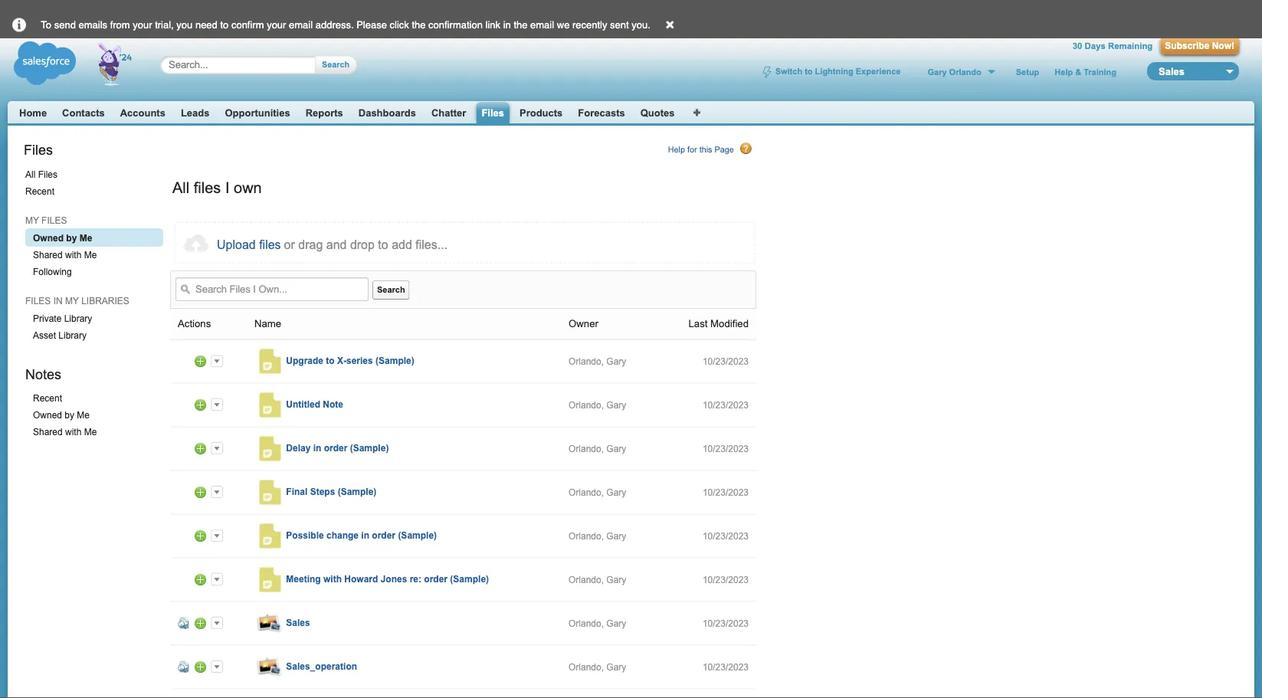 Task type: vqa. For each thing, say whether or not it's contained in the screenshot.
To
yes



Task type: locate. For each thing, give the bounding box(es) containing it.
orlando, gary for sales_operation
[[569, 662, 626, 672]]

10/23/2023 for in
[[703, 443, 749, 454]]

gary for possible change in order (sample)
[[606, 531, 626, 541]]

note image
[[257, 393, 281, 417], [257, 436, 281, 461], [257, 524, 281, 548], [257, 567, 281, 592]]

1 note image from the top
[[257, 393, 281, 417]]

1 owned from the top
[[33, 233, 64, 243]]

my files link
[[18, 211, 163, 229]]

3 orlando, gary from the top
[[569, 443, 626, 454]]

confirmation
[[428, 19, 483, 31]]

1 vertical spatial files
[[24, 142, 53, 157]]

8 orlando, gary link from the top
[[569, 662, 626, 672]]

2 note image from the top
[[257, 480, 281, 505]]

files up private
[[25, 296, 51, 306]]

quotes link
[[640, 107, 675, 118]]

0 vertical spatial shared with me link
[[25, 245, 163, 264]]

orlando, gary link for final steps (sample)
[[569, 487, 626, 497]]

library down files in my libraries link
[[64, 313, 92, 324]]

2 horizontal spatial order
[[424, 574, 448, 584]]

10/23/2023 for note
[[703, 400, 749, 410]]

owned inside my files owned by me shared with me following
[[33, 233, 64, 243]]

0 vertical spatial shared
[[33, 250, 63, 260]]

6 orlando, gary from the top
[[569, 574, 626, 585]]

1 vertical spatial open more actions list image
[[211, 529, 223, 542]]

owned by me link
[[25, 228, 163, 247], [25, 405, 163, 424]]

setup link
[[1016, 67, 1039, 77]]

0 vertical spatial files
[[482, 107, 504, 118]]

7 orlando, gary link from the top
[[569, 618, 626, 628]]

me
[[79, 233, 92, 243], [84, 250, 97, 260], [77, 410, 90, 420], [84, 427, 97, 437]]

1 horizontal spatial email
[[530, 19, 554, 31]]

in right link
[[503, 19, 511, 31]]

all files i own
[[172, 179, 262, 196]]

all
[[25, 169, 36, 180], [172, 179, 189, 196]]

5 orlando, gary from the top
[[569, 531, 626, 541]]

1 vertical spatial shared
[[33, 427, 63, 437]]

gary for sales
[[606, 618, 626, 628]]

final steps (sample)
[[286, 486, 377, 497]]

2 vertical spatial with
[[323, 574, 342, 584]]

library down private library link
[[59, 330, 87, 341]]

4 orlando, gary link from the top
[[569, 487, 626, 497]]

orlando, gary link for untitled note
[[569, 400, 626, 410]]

note image for upgrade to x-series (sample)
[[257, 349, 281, 373]]

final steps (sample) link
[[281, 486, 377, 497]]

help
[[1055, 67, 1073, 77], [668, 145, 685, 154]]

5 orlando, from the top
[[569, 531, 604, 541]]

files inside the all files recent
[[38, 169, 57, 180]]

all for all files i own
[[172, 179, 189, 196]]

1 shared from the top
[[33, 250, 63, 260]]

0 vertical spatial help
[[1055, 67, 1073, 77]]

2 orlando, from the top
[[569, 400, 604, 410]]

6 orlando, from the top
[[569, 574, 604, 585]]

drag
[[298, 237, 323, 251]]

we
[[557, 19, 570, 31]]

1 vertical spatial sales
[[286, 617, 310, 628]]

library
[[64, 313, 92, 324], [59, 330, 87, 341]]

1 vertical spatial with
[[65, 427, 82, 437]]

all files link
[[18, 165, 163, 183]]

my inside 'files in my libraries private library asset library'
[[65, 296, 79, 306]]

0 vertical spatial recent link
[[18, 182, 163, 200]]

3 orlando, gary link from the top
[[569, 443, 626, 454]]

2 vertical spatial order
[[424, 574, 448, 584]]

2 orlando, gary from the top
[[569, 400, 626, 410]]

0 horizontal spatial sales
[[286, 617, 310, 628]]

1 orlando, from the top
[[569, 356, 604, 366]]

files up the all files recent
[[24, 142, 53, 157]]

3 note image from the top
[[257, 524, 281, 548]]

1 vertical spatial preview image
[[178, 660, 190, 673]]

1 image - png image from the top
[[257, 611, 281, 636]]

gary
[[928, 67, 947, 77], [606, 356, 626, 366], [606, 400, 626, 410], [606, 443, 626, 454], [606, 487, 626, 497], [606, 531, 626, 541], [606, 574, 626, 585], [606, 618, 626, 628], [606, 662, 626, 672]]

order right 're:'
[[424, 574, 448, 584]]

recent
[[25, 186, 54, 196], [33, 393, 62, 403]]

2 10/23/2023 from the top
[[703, 400, 749, 410]]

click
[[390, 19, 409, 31]]

orlando, for sales_operation
[[569, 662, 604, 672]]

open more actions list image for untitled
[[211, 398, 223, 411]]

owned down notes
[[33, 410, 62, 420]]

3 open more actions list image from the top
[[211, 486, 223, 498]]

recent inside recent owned by me shared with me
[[33, 393, 62, 403]]

files
[[482, 107, 504, 118], [24, 142, 53, 157], [38, 169, 57, 180]]

owned up following
[[33, 233, 64, 243]]

help for this page (new window) image
[[740, 143, 752, 155]]

the right click
[[412, 19, 426, 31]]

0 vertical spatial open more actions list image
[[211, 398, 223, 411]]

1 horizontal spatial your
[[267, 19, 286, 31]]

reports link
[[305, 107, 343, 118]]

modified
[[710, 318, 749, 329]]

30 days remaining
[[1073, 41, 1153, 51]]

0 horizontal spatial order
[[324, 443, 347, 453]]

my right in
[[65, 296, 79, 306]]

files down the all files recent
[[41, 215, 67, 226]]

0 horizontal spatial help
[[668, 145, 685, 154]]

contacts
[[62, 107, 105, 118]]

by
[[66, 233, 77, 243], [65, 410, 74, 420]]

image - png image down the sales link
[[257, 655, 281, 679]]

7 10/23/2023 from the top
[[703, 618, 749, 628]]

sales_operation link
[[281, 661, 357, 671]]

help for help for this page
[[668, 145, 685, 154]]

0 horizontal spatial my
[[25, 215, 39, 226]]

1 the from the left
[[412, 19, 426, 31]]

open more actions list image for delay
[[211, 442, 223, 454]]

owned by me link down notes
[[25, 405, 163, 424]]

orlando, for sales
[[569, 618, 604, 628]]

your left trial,
[[133, 19, 152, 31]]

forecasts link
[[578, 107, 625, 118]]

note image left possible
[[257, 524, 281, 548]]

gary for upgrade to x-series (sample)
[[606, 356, 626, 366]]

all tabs image
[[693, 107, 702, 116]]

1 vertical spatial help
[[668, 145, 685, 154]]

1 vertical spatial image - png image
[[257, 655, 281, 679]]

in right delay
[[313, 443, 321, 453]]

preview image
[[178, 617, 190, 629], [178, 660, 190, 673]]

8 orlando, gary from the top
[[569, 662, 626, 672]]

0 horizontal spatial email
[[289, 19, 313, 31]]

send
[[54, 19, 76, 31]]

1 your from the left
[[133, 19, 152, 31]]

1 email from the left
[[289, 19, 313, 31]]

2 owned by me link from the top
[[25, 405, 163, 424]]

1 vertical spatial files
[[25, 296, 51, 306]]

last modified
[[688, 318, 749, 329]]

1 note image from the top
[[257, 349, 281, 373]]

1 orlando, gary from the top
[[569, 356, 626, 366]]

gary for delay in order (sample)
[[606, 443, 626, 454]]

help left &
[[1055, 67, 1073, 77]]

2 shared with me link from the top
[[25, 422, 163, 441]]

my down the all files recent
[[25, 215, 39, 226]]

1 vertical spatial shared with me link
[[25, 422, 163, 441]]

1 horizontal spatial help
[[1055, 67, 1073, 77]]

orlando, for meeting with howard jones re: order (sample)
[[569, 574, 604, 585]]

10/23/2023 for with
[[703, 574, 749, 585]]

1 vertical spatial order
[[372, 530, 395, 540]]

need
[[195, 19, 217, 31]]

1 orlando, gary link from the top
[[569, 356, 626, 366]]

1 horizontal spatial all
[[172, 179, 189, 196]]

image - png image for sales_operation
[[257, 655, 281, 679]]

owned inside recent owned by me shared with me
[[33, 410, 62, 420]]

0 horizontal spatial the
[[412, 19, 426, 31]]

files inside 'files in my libraries private library asset library'
[[25, 296, 51, 306]]

help & training
[[1055, 67, 1116, 77]]

dashboards link
[[358, 107, 416, 118]]

to left add
[[378, 237, 388, 251]]

help for this page link
[[668, 143, 752, 155]]

for
[[687, 145, 697, 154]]

owned
[[33, 233, 64, 243], [33, 410, 62, 420]]

upgrade to x-series (sample)
[[286, 355, 414, 366]]

0 horizontal spatial all
[[25, 169, 36, 180]]

0 vertical spatial in
[[503, 19, 511, 31]]

email left address. on the top of the page
[[289, 19, 313, 31]]

from
[[110, 19, 130, 31]]

help left for
[[668, 145, 685, 154]]

drop
[[350, 237, 375, 251]]

1 vertical spatial owned by me link
[[25, 405, 163, 424]]

all left the files
[[172, 179, 189, 196]]

open more actions list image
[[211, 398, 223, 411], [211, 529, 223, 542], [211, 660, 223, 673]]

5 orlando, gary link from the top
[[569, 531, 626, 541]]

info image
[[0, 6, 38, 33]]

order right change
[[372, 530, 395, 540]]

preview image for sales
[[178, 617, 190, 629]]

4 note image from the top
[[257, 567, 281, 592]]

1 vertical spatial recent link
[[25, 388, 163, 407]]

orlando, gary for meeting with howard jones re: order (sample)
[[569, 574, 626, 585]]

2 vertical spatial in
[[361, 530, 369, 540]]

help for help & training
[[1055, 67, 1073, 77]]

6 orlando, gary link from the top
[[569, 574, 626, 585]]

owned by me link up following link
[[25, 228, 163, 247]]

note image left upgrade
[[257, 349, 281, 373]]

untitled note
[[286, 399, 343, 409]]

orlando, for upgrade to x-series (sample)
[[569, 356, 604, 366]]

note image left delay
[[257, 436, 281, 461]]

private
[[33, 313, 62, 324]]

switch to lightning experience link
[[762, 66, 901, 79]]

3 orlando, from the top
[[569, 443, 604, 454]]

2 open more actions list image from the top
[[211, 529, 223, 542]]

1 open more actions list image from the top
[[211, 355, 223, 367]]

meeting with howard jones re: order (sample) link
[[281, 574, 489, 584]]

(sample) up 're:'
[[398, 530, 437, 540]]

files up "my files" link
[[38, 169, 57, 180]]

8 orlando, from the top
[[569, 662, 604, 672]]

0 vertical spatial image - png image
[[257, 611, 281, 636]]

opportunities link
[[225, 107, 290, 118]]

None search field
[[144, 38, 367, 91]]

files right chatter link
[[482, 107, 504, 118]]

10/23/2023
[[703, 356, 749, 366], [703, 400, 749, 410], [703, 443, 749, 454], [703, 487, 749, 497], [703, 531, 749, 541], [703, 574, 749, 585], [703, 618, 749, 628], [703, 662, 749, 672]]

note image left final
[[257, 480, 281, 505]]

10/23/2023 for change
[[703, 531, 749, 541]]

the
[[412, 19, 426, 31], [514, 19, 528, 31]]

recent down all files link
[[25, 186, 54, 196]]

open more actions list image for final
[[211, 486, 223, 498]]

image - png image
[[257, 611, 281, 636], [257, 655, 281, 679]]

2 owned from the top
[[33, 410, 62, 420]]

preview image for sales_operation
[[178, 660, 190, 673]]

8 10/23/2023 from the top
[[703, 662, 749, 672]]

email left we
[[530, 19, 554, 31]]

7 orlando, gary from the top
[[569, 618, 626, 628]]

2 image - png image from the top
[[257, 655, 281, 679]]

0 vertical spatial owned
[[33, 233, 64, 243]]

recent link up "my files" link
[[18, 182, 163, 200]]

possible
[[286, 530, 324, 540]]

your
[[133, 19, 152, 31], [267, 19, 286, 31]]

5 10/23/2023 from the top
[[703, 531, 749, 541]]

please
[[356, 19, 387, 31]]

sales down meeting
[[286, 617, 310, 628]]

0 vertical spatial owned by me link
[[25, 228, 163, 247]]

following link
[[25, 262, 163, 280]]

orlando, gary for possible change in order (sample)
[[569, 531, 626, 541]]

4 orlando, from the top
[[569, 487, 604, 497]]

0 vertical spatial recent
[[25, 186, 54, 196]]

1 open more actions list image from the top
[[211, 398, 223, 411]]

contacts link
[[62, 107, 105, 118]]

4 open more actions list image from the top
[[211, 573, 223, 585]]

2 preview image from the top
[[178, 660, 190, 673]]

by inside my files owned by me shared with me following
[[66, 233, 77, 243]]

1 horizontal spatial the
[[514, 19, 528, 31]]

4 10/23/2023 from the top
[[703, 487, 749, 497]]

0 vertical spatial files
[[41, 215, 67, 226]]

note image left meeting
[[257, 567, 281, 592]]

my
[[25, 215, 39, 226], [65, 296, 79, 306]]

products
[[520, 107, 563, 118]]

howard
[[344, 574, 378, 584]]

dashboards
[[358, 107, 416, 118]]

1 vertical spatial library
[[59, 330, 87, 341]]

2 orlando, gary link from the top
[[569, 400, 626, 410]]

open more actions list image
[[211, 355, 223, 367], [211, 442, 223, 454], [211, 486, 223, 498], [211, 573, 223, 585], [211, 617, 223, 629]]

in right change
[[361, 530, 369, 540]]

2 vertical spatial open more actions list image
[[211, 660, 223, 673]]

2 open more actions list image from the top
[[211, 442, 223, 454]]

0 vertical spatial by
[[66, 233, 77, 243]]

sales right training
[[1159, 66, 1185, 77]]

orlando, gary link for upgrade to x-series (sample)
[[569, 356, 626, 366]]

1 vertical spatial note image
[[257, 480, 281, 505]]

2 note image from the top
[[257, 436, 281, 461]]

4 orlando, gary from the top
[[569, 487, 626, 497]]

7 orlando, from the top
[[569, 618, 604, 628]]

salesforce.com image
[[10, 38, 144, 88]]

files in my libraries private library asset library
[[25, 296, 129, 341]]

files...
[[416, 237, 448, 251]]

1 vertical spatial recent
[[33, 393, 62, 403]]

to
[[220, 19, 229, 31], [805, 67, 813, 77], [378, 237, 388, 251], [326, 355, 335, 366]]

leads
[[181, 107, 210, 118]]

2 shared from the top
[[33, 427, 63, 437]]

reports
[[305, 107, 343, 118]]

1 preview image from the top
[[178, 617, 190, 629]]

recent inside the all files recent
[[25, 186, 54, 196]]

shared down notes
[[33, 427, 63, 437]]

note image
[[257, 349, 281, 373], [257, 480, 281, 505]]

my inside my files owned by me shared with me following
[[25, 215, 39, 226]]

gary for meeting with howard jones re: order (sample)
[[606, 574, 626, 585]]

1 horizontal spatial my
[[65, 296, 79, 306]]

help & training link
[[1055, 67, 1116, 77]]

you
[[177, 19, 193, 31]]

possible change in order (sample) link
[[281, 530, 437, 540]]

6 10/23/2023 from the top
[[703, 574, 749, 585]]

all down home link
[[25, 169, 36, 180]]

0 horizontal spatial your
[[133, 19, 152, 31]]

sent
[[610, 19, 629, 31]]

jones
[[381, 574, 407, 584]]

0 vertical spatial sales
[[1159, 66, 1185, 77]]

Search Files I Own... text field
[[175, 277, 369, 301]]

shared up following
[[33, 250, 63, 260]]

shared inside my files owned by me shared with me following
[[33, 250, 63, 260]]

2 vertical spatial files
[[38, 169, 57, 180]]

note image for final steps (sample)
[[257, 480, 281, 505]]

1 horizontal spatial in
[[361, 530, 369, 540]]

private library link
[[25, 309, 163, 327]]

files
[[41, 215, 67, 226], [25, 296, 51, 306]]

1 10/23/2023 from the top
[[703, 356, 749, 366]]

1 vertical spatial my
[[65, 296, 79, 306]]

0 vertical spatial preview image
[[178, 617, 190, 629]]

None button
[[1160, 38, 1239, 54], [316, 56, 349, 74], [217, 232, 281, 257], [1160, 38, 1239, 54], [316, 56, 349, 74], [217, 232, 281, 257]]

orlando, for delay in order (sample)
[[569, 443, 604, 454]]

0 vertical spatial my
[[25, 215, 39, 226]]

recent down notes
[[33, 393, 62, 403]]

1 vertical spatial by
[[65, 410, 74, 420]]

by inside recent owned by me shared with me
[[65, 410, 74, 420]]

last
[[688, 318, 708, 329]]

0 horizontal spatial in
[[313, 443, 321, 453]]

1 shared with me link from the top
[[25, 245, 163, 264]]

0 vertical spatial note image
[[257, 349, 281, 373]]

10/23/2023 for steps
[[703, 487, 749, 497]]

your right confirm
[[267, 19, 286, 31]]

or
[[284, 237, 295, 251]]

the right link
[[514, 19, 528, 31]]

image - png image up sales_operation link at left
[[257, 611, 281, 636]]

1 vertical spatial owned
[[33, 410, 62, 420]]

3 10/23/2023 from the top
[[703, 443, 749, 454]]

0 vertical spatial with
[[65, 250, 82, 260]]

orlando,
[[569, 356, 604, 366], [569, 400, 604, 410], [569, 443, 604, 454], [569, 487, 604, 497], [569, 531, 604, 541], [569, 574, 604, 585], [569, 618, 604, 628], [569, 662, 604, 672]]

recent link down notes
[[25, 388, 163, 407]]

order right delay
[[324, 443, 347, 453]]

note image left untitled at the left bottom of the page
[[257, 393, 281, 417]]

in
[[503, 19, 511, 31], [313, 443, 321, 453], [361, 530, 369, 540]]

all inside the all files recent
[[25, 169, 36, 180]]



Task type: describe. For each thing, give the bounding box(es) containing it.
name
[[254, 318, 281, 329]]

page
[[714, 145, 734, 154]]

lightning
[[815, 67, 853, 77]]

trial,
[[155, 19, 174, 31]]

&
[[1075, 67, 1081, 77]]

1 owned by me link from the top
[[25, 228, 163, 247]]

my files owned by me shared with me following
[[25, 215, 97, 277]]

orlando, for possible change in order (sample)
[[569, 531, 604, 541]]

help for this page
[[668, 145, 734, 154]]

search link
[[372, 280, 410, 300]]

(sample) up final steps (sample)
[[350, 443, 389, 453]]

or drag and drop to add files...
[[284, 237, 448, 251]]

note image for delay in order (sample)
[[257, 436, 281, 461]]

shared inside recent owned by me shared with me
[[33, 427, 63, 437]]

(sample) right steps
[[338, 486, 377, 497]]

asset library link
[[25, 326, 163, 344]]

gary for final steps (sample)
[[606, 487, 626, 497]]

orlando, gary for untitled note
[[569, 400, 626, 410]]

change
[[326, 530, 359, 540]]

re:
[[410, 574, 421, 584]]

confirm
[[231, 19, 264, 31]]

note
[[323, 399, 343, 409]]

untitled
[[286, 399, 320, 409]]

remaining
[[1108, 41, 1153, 51]]

libraries
[[81, 296, 129, 306]]

orlando, gary link for sales
[[569, 618, 626, 628]]

i
[[225, 179, 229, 196]]

quotes
[[640, 107, 675, 118]]

setup
[[1016, 67, 1039, 77]]

open more actions list image for upgrade
[[211, 355, 223, 367]]

0 vertical spatial library
[[64, 313, 92, 324]]

30 days remaining link
[[1073, 41, 1153, 51]]

leads link
[[181, 107, 210, 118]]

accounts link
[[120, 107, 165, 118]]

delay in order (sample)
[[286, 443, 389, 453]]

link
[[485, 19, 500, 31]]

files inside my files owned by me shared with me following
[[41, 215, 67, 226]]

home
[[19, 107, 47, 118]]

image - png image for sales
[[257, 611, 281, 636]]

gary for sales_operation
[[606, 662, 626, 672]]

orlando, gary for sales
[[569, 618, 626, 628]]

all for all files recent
[[25, 169, 36, 180]]

close image
[[653, 8, 687, 31]]

orlando, gary link for delay in order (sample)
[[569, 443, 626, 454]]

orlando, gary for upgrade to x-series (sample)
[[569, 356, 626, 366]]

orlando, for final steps (sample)
[[569, 487, 604, 497]]

meeting
[[286, 574, 321, 584]]

days
[[1085, 41, 1106, 51]]

30
[[1073, 41, 1082, 51]]

to right need
[[220, 19, 229, 31]]

gary orlando
[[928, 67, 981, 77]]

5 open more actions list image from the top
[[211, 617, 223, 629]]

emails
[[79, 19, 107, 31]]

open more actions list image for meeting
[[211, 573, 223, 585]]

add
[[392, 237, 412, 251]]

in
[[53, 296, 63, 306]]

chatter link
[[431, 107, 466, 118]]

notes
[[25, 366, 61, 382]]

2 the from the left
[[514, 19, 528, 31]]

gary for untitled note
[[606, 400, 626, 410]]

to left 'x-'
[[326, 355, 335, 366]]

actions
[[178, 318, 211, 329]]

(sample) right series
[[375, 355, 414, 366]]

2 your from the left
[[267, 19, 286, 31]]

orlando, for untitled note
[[569, 400, 604, 410]]

following
[[33, 267, 72, 277]]

address.
[[315, 19, 354, 31]]

1 horizontal spatial sales
[[1159, 66, 1185, 77]]

files in my libraries link
[[18, 291, 163, 309]]

products link
[[520, 107, 563, 118]]

opportunities
[[225, 107, 290, 118]]

recent owned by me shared with me
[[33, 393, 97, 437]]

asset
[[33, 330, 56, 341]]

to
[[41, 19, 51, 31]]

chatter
[[431, 107, 466, 118]]

delay
[[286, 443, 311, 453]]

orlando, gary link for meeting with howard jones re: order (sample)
[[569, 574, 626, 585]]

possible change in order (sample)
[[286, 530, 437, 540]]

sales_operation
[[286, 661, 357, 671]]

3 open more actions list image from the top
[[211, 660, 223, 673]]

steps
[[310, 486, 335, 497]]

training
[[1084, 67, 1116, 77]]

switch to lightning experience
[[775, 67, 901, 77]]

orlando, gary link for sales_operation
[[569, 662, 626, 672]]

all files recent
[[25, 169, 57, 196]]

orlando, gary link for possible change in order (sample)
[[569, 531, 626, 541]]

with inside my files owned by me shared with me following
[[65, 250, 82, 260]]

with inside recent owned by me shared with me
[[65, 427, 82, 437]]

2 horizontal spatial in
[[503, 19, 511, 31]]

switch
[[775, 67, 802, 77]]

x-
[[337, 355, 346, 366]]

0 vertical spatial order
[[324, 443, 347, 453]]

this
[[699, 145, 712, 154]]

orlando
[[949, 67, 981, 77]]

Search... text field
[[169, 59, 300, 71]]

home link
[[19, 107, 47, 118]]

(sample) right 're:'
[[450, 574, 489, 584]]

recently
[[572, 19, 607, 31]]

note image for meeting with howard jones re: order (sample)
[[257, 567, 281, 592]]

meeting with howard jones re: order (sample)
[[286, 574, 489, 584]]

1 vertical spatial in
[[313, 443, 321, 453]]

and
[[326, 237, 347, 251]]

to send emails from your trial, you need to confirm your email address. please click the confirmation link in the email we recently sent you.
[[41, 19, 650, 31]]

files
[[194, 179, 221, 196]]

open more actions list image for possible
[[211, 529, 223, 542]]

you.
[[632, 19, 650, 31]]

accounts
[[120, 107, 165, 118]]

upgrade to x-series (sample) link
[[281, 355, 414, 366]]

search
[[377, 285, 405, 295]]

forecasts
[[578, 107, 625, 118]]

note image for untitled note
[[257, 393, 281, 417]]

to right "switch"
[[805, 67, 813, 77]]

series
[[346, 355, 373, 366]]

owner
[[569, 318, 598, 329]]

orlando, gary for delay in order (sample)
[[569, 443, 626, 454]]

10/23/2023 for to
[[703, 356, 749, 366]]

1 horizontal spatial order
[[372, 530, 395, 540]]

orlando, gary for final steps (sample)
[[569, 487, 626, 497]]

note image for possible change in order (sample)
[[257, 524, 281, 548]]

own
[[234, 179, 262, 196]]

2 email from the left
[[530, 19, 554, 31]]



